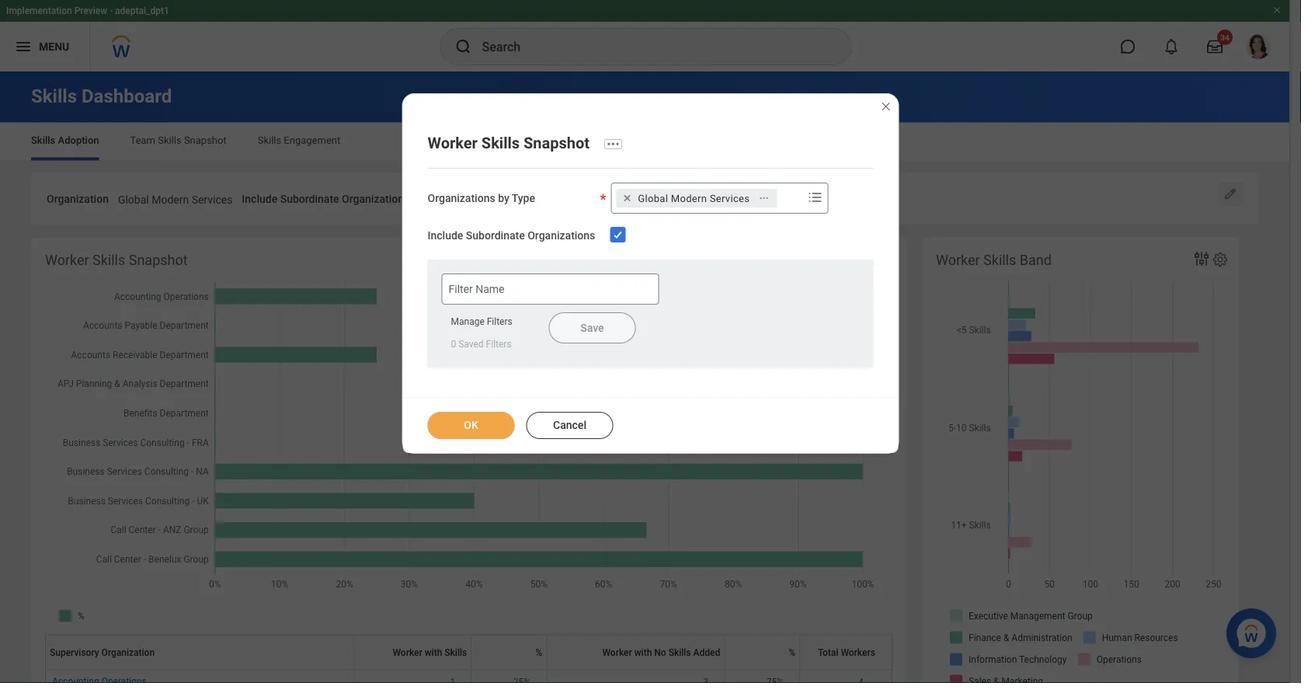 Task type: vqa. For each thing, say whether or not it's contained in the screenshot.
Assign employee office (Checklist Item)
no



Task type: describe. For each thing, give the bounding box(es) containing it.
include for organizations by type
[[428, 229, 463, 242]]

worker skills snapshot dialog
[[402, 93, 900, 454]]

global modern services, press delete to clear value. option
[[617, 189, 777, 208]]

-
[[110, 5, 113, 16]]

with for skills
[[425, 647, 442, 658]]

band
[[1020, 252, 1052, 269]]

0 saved filters button
[[442, 335, 519, 354]]

2 % button from the left
[[729, 634, 806, 669]]

manage filters
[[451, 316, 513, 327]]

added
[[694, 647, 721, 658]]

worker skills band element
[[922, 237, 1239, 683]]

organizations by type
[[428, 192, 535, 205]]

tab list inside skills dashboard main content
[[16, 123, 1274, 160]]

manage filters link
[[451, 316, 513, 327]]

edit image
[[1223, 186, 1239, 202]]

search image
[[454, 37, 473, 56]]

worker with no skills added button
[[551, 634, 731, 669]]

related actions image
[[759, 193, 770, 204]]

worker skills snapshot inside skills dashboard main content
[[45, 252, 188, 269]]

skills dashboard main content
[[0, 71, 1290, 683]]

skills dashboard
[[31, 85, 172, 107]]

workers
[[841, 647, 876, 658]]

0 saved filters
[[451, 339, 512, 350]]

global modern services element
[[638, 191, 750, 205]]

1 % button from the left
[[476, 634, 553, 669]]

dashboard
[[82, 85, 172, 107]]

profile logan mcneil element
[[1237, 30, 1281, 64]]

worker with skills
[[393, 647, 467, 658]]

ok
[[464, 419, 479, 432]]

total
[[818, 647, 839, 658]]

filters inside the 0 saved filters popup button
[[486, 339, 512, 350]]

adeptai_dpt1
[[115, 5, 169, 16]]

organizations for organizations by type
[[528, 229, 596, 242]]

services for global modern services element on the top of the page
[[710, 193, 750, 204]]

skills inside button
[[445, 647, 467, 658]]

worker inside worker with no skills added button
[[603, 647, 632, 658]]

check small image
[[609, 226, 627, 244]]

close environment banner image
[[1273, 5, 1282, 15]]

manage
[[451, 316, 485, 327]]

snapshot right "team"
[[184, 134, 227, 146]]

% for 1st % button from left
[[536, 647, 542, 658]]

% for first % button from right
[[789, 647, 796, 658]]

global modern services for global modern services element on the top of the page
[[638, 193, 750, 204]]

supervisory organization button
[[50, 634, 360, 669]]

worker skills snapshot link
[[428, 134, 590, 152]]

prompts image
[[806, 188, 825, 207]]

total workers button
[[804, 647, 876, 658]]

yes
[[419, 193, 437, 206]]

supervisory organization
[[50, 647, 155, 658]]

0 vertical spatial filters
[[487, 316, 513, 327]]

team
[[130, 134, 155, 146]]

0
[[451, 339, 456, 350]]

subordinate for organization
[[280, 192, 339, 205]]

worker skills band
[[936, 252, 1052, 269]]

worker inside worker with skills button
[[393, 647, 423, 658]]

by
[[498, 192, 510, 205]]

worker skills snapshot element
[[31, 237, 907, 683]]

0 vertical spatial organization
[[47, 192, 109, 205]]



Task type: locate. For each thing, give the bounding box(es) containing it.
0 saved filters link
[[451, 339, 512, 350]]

0 horizontal spatial include
[[242, 192, 278, 205]]

include subordinate organizations for organization
[[242, 192, 410, 205]]

saved
[[459, 339, 484, 350]]

1 horizontal spatial %
[[789, 647, 796, 658]]

include subordinate organizations for organizations by type
[[428, 229, 596, 242]]

modern down team skills snapshot
[[152, 193, 189, 206]]

1 vertical spatial organization
[[101, 647, 155, 658]]

skills adoption
[[31, 134, 99, 146]]

preview
[[74, 5, 107, 16]]

snapshot
[[524, 134, 590, 152], [184, 134, 227, 146], [129, 252, 188, 269]]

services left related actions image
[[710, 193, 750, 204]]

Global Modern Services text field
[[118, 184, 233, 211]]

modern right "x small" icon
[[671, 193, 707, 204]]

global inside text field
[[118, 193, 149, 206]]

filters right saved
[[486, 339, 512, 350]]

snapshot up type
[[524, 134, 590, 152]]

global for global modern services text field
[[118, 193, 149, 206]]

2 horizontal spatial organizations
[[528, 229, 596, 242]]

0 horizontal spatial include subordinate organizations
[[242, 192, 410, 205]]

include subordinate organizations
[[242, 192, 410, 205], [428, 229, 596, 242]]

inbox large image
[[1208, 39, 1223, 54]]

1 vertical spatial filters
[[486, 339, 512, 350]]

1 horizontal spatial include subordinate organizations
[[428, 229, 596, 242]]

worker with no skills added
[[603, 647, 721, 658]]

include subordinate organizations down engagement
[[242, 192, 410, 205]]

global for global modern services element on the top of the page
[[638, 193, 668, 204]]

2 with from the left
[[635, 647, 652, 658]]

global modern services inside skills dashboard main content
[[118, 193, 233, 206]]

0 horizontal spatial organizations
[[342, 192, 410, 205]]

include inside skills dashboard main content
[[242, 192, 278, 205]]

0 horizontal spatial global modern services
[[118, 193, 233, 206]]

0 horizontal spatial subordinate
[[280, 192, 339, 205]]

include subordinate organizations inside worker skills snapshot dialog
[[428, 229, 596, 242]]

close edit position image
[[880, 100, 893, 113]]

0 horizontal spatial % button
[[476, 634, 553, 669]]

include subordinate organizations down by
[[428, 229, 596, 242]]

services inside global modern services element
[[710, 193, 750, 204]]

subordinate down engagement
[[280, 192, 339, 205]]

filters up the 0 saved filters link
[[487, 316, 513, 327]]

skills inside dialog
[[482, 134, 520, 152]]

subordinate down by
[[466, 229, 525, 242]]

skills engagement
[[258, 134, 341, 146]]

0 vertical spatial include subordinate organizations
[[242, 192, 410, 205]]

snapshot down global modern services text field
[[129, 252, 188, 269]]

0 horizontal spatial with
[[425, 647, 442, 658]]

organization inside button
[[101, 647, 155, 658]]

organizations left yes
[[342, 192, 410, 205]]

include for organization
[[242, 192, 278, 205]]

organization
[[47, 192, 109, 205], [101, 647, 155, 658]]

0 horizontal spatial %
[[536, 647, 542, 658]]

include inside worker skills snapshot dialog
[[428, 229, 463, 242]]

1 vertical spatial include subordinate organizations
[[428, 229, 596, 242]]

worker skills snapshot
[[428, 134, 590, 152], [45, 252, 188, 269]]

services down team skills snapshot
[[192, 193, 233, 206]]

global modern services inside option
[[638, 193, 750, 204]]

1 horizontal spatial with
[[635, 647, 652, 658]]

organizations down type
[[528, 229, 596, 242]]

1 vertical spatial include
[[428, 229, 463, 242]]

1 horizontal spatial include
[[428, 229, 463, 242]]

implementation preview -   adeptai_dpt1
[[6, 5, 169, 16]]

0 horizontal spatial services
[[192, 193, 233, 206]]

global modern services
[[638, 193, 750, 204], [118, 193, 233, 206]]

worker inside worker skills band element
[[936, 252, 980, 269]]

0 vertical spatial worker skills snapshot
[[428, 134, 590, 152]]

1 with from the left
[[425, 647, 442, 658]]

Yes text field
[[419, 184, 437, 211]]

subordinate inside skills dashboard main content
[[280, 192, 339, 205]]

1 vertical spatial worker skills snapshot
[[45, 252, 188, 269]]

subordinate inside worker skills snapshot dialog
[[466, 229, 525, 242]]

global inside option
[[638, 193, 668, 204]]

services for global modern services text field
[[192, 193, 233, 206]]

ok button
[[428, 412, 515, 439]]

include down the skills engagement
[[242, 192, 278, 205]]

global modern services right "x small" icon
[[638, 193, 750, 204]]

organizations
[[428, 192, 496, 205], [342, 192, 410, 205], [528, 229, 596, 242]]

include subordinate organizations element
[[419, 183, 437, 212]]

include down yes
[[428, 229, 463, 242]]

with for no
[[635, 647, 652, 658]]

global modern services for global modern services text field
[[118, 193, 233, 206]]

worker skills snapshot inside dialog
[[428, 134, 590, 152]]

with
[[425, 647, 442, 658], [635, 647, 652, 658]]

global down "team"
[[118, 193, 149, 206]]

tab list containing skills adoption
[[16, 123, 1274, 160]]

Filter Name text field
[[442, 274, 659, 305]]

worker with skills button
[[359, 634, 477, 669]]

0 vertical spatial include
[[242, 192, 278, 205]]

modern inside option
[[671, 193, 707, 204]]

x small image
[[620, 191, 635, 206]]

team skills snapshot
[[130, 134, 227, 146]]

skills inside button
[[669, 647, 691, 658]]

2 % from the left
[[789, 647, 796, 658]]

organizations for organization
[[342, 192, 410, 205]]

modern inside text field
[[152, 193, 189, 206]]

total workers
[[818, 647, 876, 658]]

implementation preview -   adeptai_dpt1 banner
[[0, 0, 1290, 71]]

modern
[[671, 193, 707, 204], [152, 193, 189, 206]]

tab list
[[16, 123, 1274, 160]]

supervisory
[[50, 647, 99, 658]]

% button
[[476, 634, 553, 669], [729, 634, 806, 669]]

1 % from the left
[[536, 647, 542, 658]]

worker inside worker skills snapshot dialog
[[428, 134, 478, 152]]

1 horizontal spatial subordinate
[[466, 229, 525, 242]]

type
[[512, 192, 535, 205]]

1 horizontal spatial organizations
[[428, 192, 496, 205]]

0 horizontal spatial modern
[[152, 193, 189, 206]]

1 horizontal spatial modern
[[671, 193, 707, 204]]

1 vertical spatial subordinate
[[466, 229, 525, 242]]

1 horizontal spatial services
[[710, 193, 750, 204]]

with inside button
[[425, 647, 442, 658]]

filters
[[487, 316, 513, 327], [486, 339, 512, 350]]

with inside button
[[635, 647, 652, 658]]

cancel
[[553, 419, 587, 432]]

notifications large image
[[1164, 39, 1180, 54]]

organization element
[[118, 183, 233, 212]]

subordinate for organizations by type
[[466, 229, 525, 242]]

modern for global modern services element on the top of the page
[[671, 193, 707, 204]]

no
[[655, 647, 666, 658]]

0 horizontal spatial worker skills snapshot
[[45, 252, 188, 269]]

modern for global modern services text field
[[152, 193, 189, 206]]

global
[[638, 193, 668, 204], [118, 193, 149, 206]]

0 horizontal spatial global
[[118, 193, 149, 206]]

include subordinate organizations inside skills dashboard main content
[[242, 192, 410, 205]]

implementation
[[6, 5, 72, 16]]

1 horizontal spatial % button
[[729, 634, 806, 669]]

services
[[710, 193, 750, 204], [192, 193, 233, 206]]

organization down the adoption
[[47, 192, 109, 205]]

1 horizontal spatial global
[[638, 193, 668, 204]]

0 vertical spatial subordinate
[[280, 192, 339, 205]]

subordinate
[[280, 192, 339, 205], [466, 229, 525, 242]]

include
[[242, 192, 278, 205], [428, 229, 463, 242]]

adoption
[[58, 134, 99, 146]]

global right "x small" icon
[[638, 193, 668, 204]]

services inside global modern services text field
[[192, 193, 233, 206]]

cancel button
[[526, 412, 614, 439]]

1 horizontal spatial global modern services
[[638, 193, 750, 204]]

global modern services down team skills snapshot
[[118, 193, 233, 206]]

engagement
[[284, 134, 341, 146]]

%
[[536, 647, 542, 658], [789, 647, 796, 658]]

worker
[[428, 134, 478, 152], [45, 252, 89, 269], [936, 252, 980, 269], [393, 647, 423, 658], [603, 647, 632, 658]]

skills
[[31, 85, 77, 107], [482, 134, 520, 152], [31, 134, 55, 146], [158, 134, 182, 146], [258, 134, 281, 146], [93, 252, 125, 269], [984, 252, 1017, 269], [445, 647, 467, 658], [669, 647, 691, 658]]

organizations inside skills dashboard main content
[[342, 192, 410, 205]]

organizations left by
[[428, 192, 496, 205]]

snapshot inside dialog
[[524, 134, 590, 152]]

1 horizontal spatial worker skills snapshot
[[428, 134, 590, 152]]

organization right supervisory
[[101, 647, 155, 658]]



